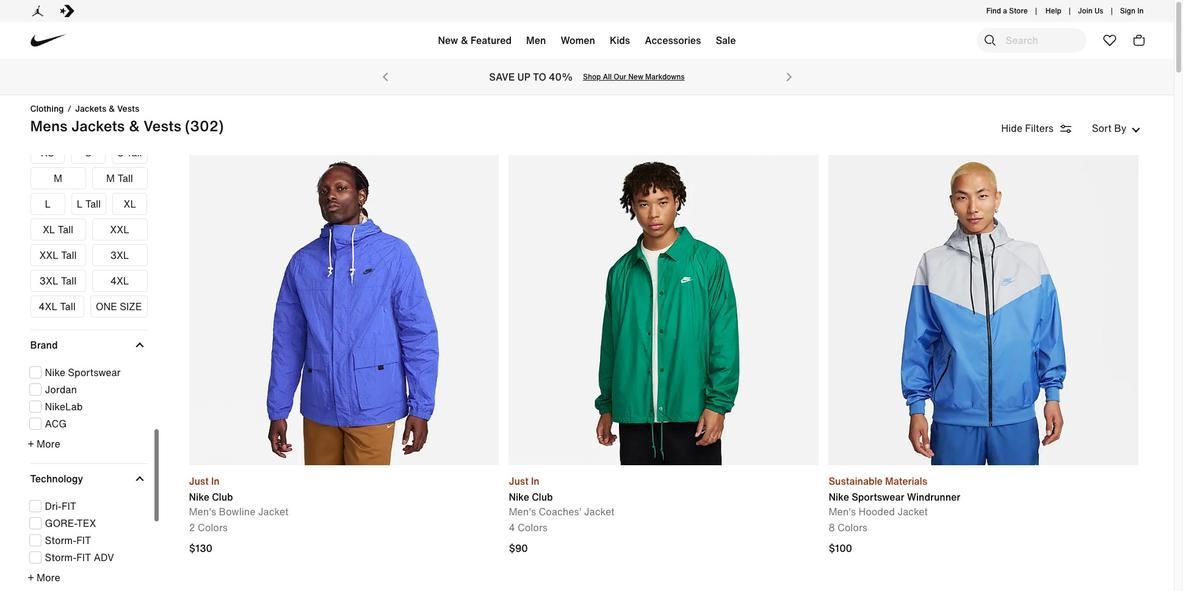 Task type: locate. For each thing, give the bounding box(es) containing it.
1 club from the left
[[212, 490, 233, 504]]

0 vertical spatial 3xl
[[110, 248, 129, 262]]

storm- for storm-fit
[[45, 533, 76, 547]]

1 nike club link from the left
[[189, 490, 289, 504]]

2 just from the left
[[509, 474, 529, 488]]

more down acg
[[37, 436, 60, 451]]

jacket inside just in nike club men's coaches' jacket
[[584, 504, 615, 519]]

in
[[1138, 5, 1144, 16], [211, 474, 220, 488], [531, 474, 540, 488]]

3xl up the filter for 4xl button
[[110, 248, 129, 262]]

1 horizontal spatial xxl
[[110, 222, 129, 237]]

jordan image
[[30, 4, 45, 18]]

open search modal image
[[983, 33, 997, 48]]

0 vertical spatial new
[[438, 33, 458, 48]]

club
[[212, 490, 233, 504], [532, 490, 553, 504]]

nike home page image
[[24, 17, 72, 65]]

1 vertical spatial + more
[[28, 570, 60, 585]]

+ more inside technology group
[[28, 570, 60, 585]]

1 horizontal spatial vests
[[143, 115, 181, 137]]

3 jacket from the left
[[898, 504, 928, 519]]

find
[[986, 5, 1001, 16]]

chevron image right the by
[[1132, 126, 1140, 134]]

tall down mens jackets & vests (302)
[[126, 145, 142, 160]]

club inside just in nike club men's coaches' jacket
[[532, 490, 553, 504]]

2 s from the left
[[117, 145, 124, 160]]

1 vertical spatial +
[[28, 570, 34, 585]]

Filter for M button
[[30, 167, 86, 189]]

1 just from the left
[[189, 474, 209, 488]]

+ for storm-fit adv
[[28, 570, 34, 585]]

men link
[[519, 26, 553, 60]]

Filter for Nike Sportswear checkbox
[[29, 365, 144, 379]]

gore-tex
[[45, 516, 96, 530]]

2 + more button from the top
[[28, 570, 147, 585]]

0 vertical spatial storm-
[[45, 533, 76, 547]]

find a store
[[986, 5, 1028, 16]]

fit for dri-fit
[[62, 499, 76, 513]]

2 + more from the top
[[28, 570, 60, 585]]

sportswear down sustainable at the right bottom of the page
[[852, 490, 905, 504]]

just for just in nike club men's bowline jacket
[[189, 474, 209, 488]]

m for m tall
[[106, 171, 115, 185]]

jacket down materials
[[898, 504, 928, 519]]

one size
[[96, 299, 142, 314]]

storm- down "storm-fit"
[[45, 550, 76, 564]]

| left join
[[1069, 5, 1071, 16]]

nike sportswear windrunner men's hooded jacket image
[[829, 155, 1139, 465]]

+ more down acg
[[28, 436, 60, 451]]

3xl inside button
[[40, 273, 58, 288]]

Filter for 4XL button
[[92, 270, 147, 292]]

storm-
[[45, 533, 76, 547], [45, 550, 76, 564]]

tall for 4xl tall
[[60, 299, 76, 314]]

nike inside just in nike club men's bowline jacket
[[189, 490, 209, 504]]

chevron image up 'dri-fit' checkbox
[[135, 474, 144, 483]]

windrunner
[[907, 490, 961, 504]]

jacket right bowline
[[258, 504, 289, 519]]

jacket for men's coaches' jacket
[[584, 504, 615, 519]]

$130
[[189, 541, 212, 556]]

just up 'men's bowline jacket' link
[[189, 474, 209, 488]]

m up l button
[[54, 171, 62, 185]]

2 horizontal spatial men's
[[829, 504, 856, 519]]

1 | from the left
[[1035, 5, 1037, 16]]

1 vertical spatial more
[[37, 570, 60, 585]]

0 horizontal spatial men's
[[189, 504, 216, 519]]

dri-fit
[[45, 499, 76, 513]]

nike club link for bowline
[[189, 490, 289, 504]]

xxl
[[110, 222, 129, 237], [39, 248, 58, 262]]

tall
[[126, 145, 142, 160], [117, 171, 133, 185], [85, 196, 101, 211], [58, 222, 73, 237], [61, 248, 77, 262], [61, 273, 76, 288], [60, 299, 76, 314]]

m tall
[[106, 171, 133, 185]]

tall left xl button
[[85, 196, 101, 211]]

4xl down filter for 3xl button
[[110, 273, 129, 288]]

3 men's from the left
[[829, 504, 856, 519]]

in up bowline
[[211, 474, 220, 488]]

men's inside just in nike club men's coaches' jacket
[[509, 504, 536, 519]]

1 + more button from the top
[[28, 436, 147, 451]]

(302)
[[185, 115, 224, 137]]

+ more for acg
[[28, 436, 60, 451]]

2 club from the left
[[532, 490, 553, 504]]

nike club men's bowline jacket image
[[189, 155, 499, 465]]

more
[[37, 436, 60, 451], [37, 570, 60, 585]]

0 vertical spatial 4xl
[[110, 273, 129, 288]]

vests up s tall button
[[117, 102, 139, 115]]

converse image
[[60, 4, 74, 18]]

2 vertical spatial fit
[[76, 550, 91, 564]]

1 horizontal spatial jacket
[[584, 504, 615, 519]]

2 | from the left
[[1069, 5, 1071, 16]]

m for m
[[54, 171, 62, 185]]

in inside sign in button
[[1138, 5, 1144, 16]]

chevron image inside technology dropdown button
[[135, 474, 144, 483]]

0 vertical spatial more
[[37, 436, 60, 451]]

just inside just in nike club men's coaches' jacket
[[509, 474, 529, 488]]

chevron image
[[1132, 126, 1140, 134], [135, 340, 144, 349], [135, 474, 144, 483]]

1 horizontal spatial 3xl
[[110, 248, 129, 262]]

tall inside 'button'
[[117, 171, 133, 185]]

hide filters
[[1002, 121, 1054, 136]]

2 m from the left
[[106, 171, 115, 185]]

1 horizontal spatial 4xl
[[110, 273, 129, 288]]

Filter for XL button
[[112, 193, 147, 215]]

0 horizontal spatial sportswear
[[68, 365, 121, 379]]

tex
[[77, 516, 96, 530]]

size
[[120, 299, 142, 314]]

hide filters button
[[1002, 120, 1088, 136]]

+ more
[[28, 436, 60, 451], [28, 570, 60, 585]]

4xl
[[110, 273, 129, 288], [39, 299, 57, 314]]

2 jacket from the left
[[584, 504, 615, 519]]

0 horizontal spatial |
[[1035, 5, 1037, 16]]

Filter for 3XL Tall button
[[30, 270, 86, 292]]

+ more for storm-fit adv
[[28, 570, 60, 585]]

1 l from the left
[[45, 196, 51, 211]]

m inside "button"
[[54, 171, 62, 185]]

xxl inside button
[[110, 222, 129, 237]]

0 horizontal spatial s
[[85, 145, 92, 160]]

menu bar containing new & featured
[[208, 24, 967, 61]]

s for s tall
[[117, 145, 124, 160]]

tall for xxl tall
[[61, 248, 77, 262]]

men's hooded jacket link
[[829, 504, 961, 519]]

0 vertical spatial chevron image
[[1132, 126, 1140, 134]]

fit for storm-fit adv
[[76, 550, 91, 564]]

1 horizontal spatial club
[[532, 490, 553, 504]]

1 vertical spatial xl
[[43, 222, 55, 237]]

0 horizontal spatial l
[[45, 196, 51, 211]]

men's bowline jacket link
[[189, 504, 289, 519]]

1 + more from the top
[[28, 436, 60, 451]]

new right our
[[628, 71, 643, 82]]

fit down storm-fit button
[[76, 550, 91, 564]]

0 horizontal spatial in
[[211, 474, 220, 488]]

sign in button
[[1120, 1, 1144, 21]]

& inside 'link'
[[461, 33, 468, 48]]

Filter for XXL Tall button
[[30, 244, 86, 266]]

just
[[189, 474, 209, 488], [509, 474, 529, 488]]

men's up $90
[[509, 504, 536, 519]]

brand group
[[28, 365, 147, 451]]

$90 link
[[509, 541, 819, 556], [509, 541, 531, 556]]

tall up "xxl tall" button at the top of page
[[58, 222, 73, 237]]

+ for acg
[[28, 436, 34, 451]]

xl down l button
[[43, 222, 55, 237]]

0 horizontal spatial new
[[438, 33, 458, 48]]

1 more from the top
[[37, 436, 60, 451]]

1 horizontal spatial m
[[106, 171, 115, 185]]

3xl up 4xl tall
[[40, 273, 58, 288]]

m down s tall button
[[106, 171, 115, 185]]

tall down "xxl tall" button at the top of page
[[61, 273, 76, 288]]

2 storm- from the top
[[45, 550, 76, 564]]

more inside technology group
[[37, 570, 60, 585]]

technology button
[[30, 464, 145, 493]]

1 horizontal spatial sportswear
[[852, 490, 905, 504]]

xl
[[124, 196, 136, 211], [43, 222, 55, 237]]

nike for sustainable materials nike sportswear windrunner men's hooded jacket
[[829, 490, 849, 504]]

women link
[[553, 26, 603, 60]]

2 horizontal spatial jacket
[[898, 504, 928, 519]]

Filter for 3XL button
[[92, 244, 147, 266]]

club for coaches'
[[532, 490, 553, 504]]

1 horizontal spatial just
[[509, 474, 529, 488]]

l inside l button
[[45, 196, 51, 211]]

1 + from the top
[[28, 436, 34, 451]]

nike inside brand group
[[45, 365, 65, 379]]

nike
[[45, 365, 65, 379], [189, 490, 209, 504], [509, 490, 529, 504], [829, 490, 849, 504]]

new left the featured
[[438, 33, 458, 48]]

0 vertical spatial fit
[[62, 499, 76, 513]]

4xl down '3xl tall' button
[[39, 299, 57, 314]]

l
[[45, 196, 51, 211], [77, 196, 83, 211]]

Filter for 4XL Tall button
[[30, 295, 84, 317]]

2 + from the top
[[28, 570, 34, 585]]

0 vertical spatial + more button
[[28, 436, 147, 451]]

xl for xl
[[124, 196, 136, 211]]

0 horizontal spatial jacket
[[258, 504, 289, 519]]

tall for m tall
[[117, 171, 133, 185]]

& left the featured
[[461, 33, 468, 48]]

size group
[[28, 141, 151, 321]]

l up xl tall
[[45, 196, 51, 211]]

Search Products text field
[[977, 28, 1086, 53]]

nike up jordan
[[45, 365, 65, 379]]

+ more inside brand group
[[28, 436, 60, 451]]

men's down sustainable at the right bottom of the page
[[829, 504, 856, 519]]

1 storm- from the top
[[45, 533, 76, 547]]

1 vertical spatial 4xl
[[39, 299, 57, 314]]

+ inside technology group
[[28, 570, 34, 585]]

club inside just in nike club men's bowline jacket
[[212, 490, 233, 504]]

nike for just in nike club men's bowline jacket
[[189, 490, 209, 504]]

sort by button
[[1088, 121, 1144, 136]]

jacket for men's bowline jacket
[[258, 504, 289, 519]]

in inside just in nike club men's coaches' jacket
[[531, 474, 540, 488]]

+ down filter for storm-fit adv button
[[28, 570, 34, 585]]

tall down 3xl tall
[[60, 299, 76, 314]]

featured
[[471, 33, 512, 48]]

+ more button down filter for storm-fit adv button
[[28, 570, 147, 585]]

in right sign
[[1138, 5, 1144, 16]]

1 vertical spatial new
[[628, 71, 643, 82]]

2 l from the left
[[77, 196, 83, 211]]

just up men's coaches' jacket link on the bottom of the page
[[509, 474, 529, 488]]

0 vertical spatial xxl
[[110, 222, 129, 237]]

3xl tall
[[40, 273, 76, 288]]

|
[[1035, 5, 1037, 16], [1069, 5, 1071, 16], [1111, 5, 1113, 16]]

s up m tall
[[117, 145, 124, 160]]

nike inside just in nike club men's coaches' jacket
[[509, 490, 529, 504]]

more for acg
[[37, 436, 60, 451]]

xxl down xl tall
[[39, 248, 58, 262]]

0 horizontal spatial xl
[[43, 222, 55, 237]]

2 more from the top
[[37, 570, 60, 585]]

s inside "button"
[[85, 145, 92, 160]]

s up filter for m "button"
[[85, 145, 92, 160]]

xxl tall
[[39, 248, 77, 262]]

more for storm-fit adv
[[37, 570, 60, 585]]

1 m from the left
[[54, 171, 62, 185]]

+ more button for storm-fit adv
[[28, 570, 147, 585]]

1 jacket from the left
[[258, 504, 289, 519]]

kids
[[610, 33, 630, 48]]

+ more button
[[28, 436, 147, 451], [28, 570, 147, 585]]

l inside l tall button
[[77, 196, 83, 211]]

men's inside just in nike club men's bowline jacket
[[189, 504, 216, 519]]

chevron image for brand
[[135, 340, 144, 349]]

save
[[489, 70, 515, 84]]

chevron image inside sort by dropdown button
[[1132, 126, 1140, 134]]

+ inside brand group
[[28, 436, 34, 451]]

nike club link
[[189, 490, 289, 504], [509, 490, 615, 504]]

storm- down gore-
[[45, 533, 76, 547]]

1 vertical spatial fit
[[76, 533, 91, 547]]

+
[[28, 436, 34, 451], [28, 570, 34, 585]]

sportswear inside sustainable materials nike sportswear windrunner men's hooded jacket
[[852, 490, 905, 504]]

0 horizontal spatial just
[[189, 474, 209, 488]]

0 horizontal spatial 4xl
[[39, 299, 57, 314]]

0 horizontal spatial xxl
[[39, 248, 58, 262]]

new inside 'link'
[[438, 33, 458, 48]]

1 vertical spatial xxl
[[39, 248, 58, 262]]

nike club men's coaches' jacket image
[[509, 155, 819, 465]]

sale
[[716, 33, 736, 48]]

fit up the gore-tex on the bottom left
[[62, 499, 76, 513]]

0 horizontal spatial 3xl
[[40, 273, 58, 288]]

in up coaches' at the bottom left of page
[[531, 474, 540, 488]]

jacket right coaches' at the bottom left of page
[[584, 504, 615, 519]]

vests left (302)
[[143, 115, 181, 137]]

tall down s tall button
[[117, 171, 133, 185]]

m
[[54, 171, 62, 185], [106, 171, 115, 185]]

l right l button
[[77, 196, 83, 211]]

+ more down storm-fit adv
[[28, 570, 60, 585]]

0 vertical spatial + more
[[28, 436, 60, 451]]

0 horizontal spatial club
[[212, 490, 233, 504]]

xxl for xxl tall
[[39, 248, 58, 262]]

0 horizontal spatial m
[[54, 171, 62, 185]]

1 vertical spatial 3xl
[[40, 273, 58, 288]]

2 men's from the left
[[509, 504, 536, 519]]

Filter for S button
[[71, 141, 106, 163]]

xxl up filter for 3xl button
[[110, 222, 129, 237]]

storm- for storm-fit adv
[[45, 550, 76, 564]]

fit down tex
[[76, 533, 91, 547]]

tall up '3xl tall' button
[[61, 248, 77, 262]]

hide
[[1002, 121, 1023, 136]]

Filter for L Tall button
[[71, 193, 106, 215]]

1 horizontal spatial |
[[1069, 5, 1071, 16]]

3xl inside button
[[110, 248, 129, 262]]

| right us
[[1111, 5, 1113, 16]]

more inside brand group
[[37, 436, 60, 451]]

0 horizontal spatial vests
[[117, 102, 139, 115]]

technology
[[30, 471, 83, 486]]

chevron image down size
[[135, 340, 144, 349]]

xl down filter for m tall 'button'
[[124, 196, 136, 211]]

1 horizontal spatial l
[[77, 196, 83, 211]]

40%
[[549, 70, 573, 84]]

1 horizontal spatial men's
[[509, 504, 536, 519]]

& right / at the top left
[[109, 102, 115, 115]]

1 horizontal spatial in
[[531, 474, 540, 488]]

new
[[438, 33, 458, 48], [628, 71, 643, 82]]

jackets & vests link
[[75, 102, 139, 115]]

men's
[[189, 504, 216, 519], [509, 504, 536, 519], [829, 504, 856, 519]]

mens jackets & vests (302)
[[30, 115, 224, 137]]

coaches'
[[539, 504, 582, 519]]

m inside 'button'
[[106, 171, 115, 185]]

s for s
[[85, 145, 92, 160]]

Filter for Jordan checkbox
[[29, 382, 144, 397]]

shop all our new markdowns link
[[583, 71, 685, 82]]

s inside button
[[117, 145, 124, 160]]

fit
[[62, 499, 76, 513], [76, 533, 91, 547], [76, 550, 91, 564]]

1 horizontal spatial nike club link
[[509, 490, 615, 504]]

more down storm-fit adv
[[37, 570, 60, 585]]

| for help
[[1069, 5, 1071, 16]]

nike left bowline
[[189, 490, 209, 504]]

1 s from the left
[[85, 145, 92, 160]]

technology group
[[28, 499, 147, 585]]

nike inside sustainable materials nike sportswear windrunner men's hooded jacket
[[829, 490, 849, 504]]

menu bar
[[208, 24, 967, 61]]

& up s tall button
[[129, 115, 140, 137]]

nike left coaches' at the bottom left of page
[[509, 490, 529, 504]]

1 horizontal spatial xl
[[124, 196, 136, 211]]

2 horizontal spatial |
[[1111, 5, 1113, 16]]

vests
[[117, 102, 139, 115], [143, 115, 181, 137]]

0 horizontal spatial nike club link
[[189, 490, 289, 504]]

1 horizontal spatial s
[[117, 145, 124, 160]]

$100 link
[[829, 541, 1139, 556], [829, 541, 855, 556]]

2 nike club link from the left
[[509, 490, 615, 504]]

1 vertical spatial chevron image
[[135, 340, 144, 349]]

1 vertical spatial storm-
[[45, 550, 76, 564]]

Filter for NikeLab button
[[29, 399, 144, 414]]

xxl inside button
[[39, 248, 58, 262]]

0 vertical spatial xl
[[124, 196, 136, 211]]

1 men's from the left
[[189, 504, 216, 519]]

sportswear up jordan "checkbox"
[[68, 365, 121, 379]]

3xl
[[110, 248, 129, 262], [40, 273, 58, 288]]

hooded
[[859, 504, 895, 519]]

in for just in nike club men's coaches' jacket
[[531, 474, 540, 488]]

2 vertical spatial chevron image
[[135, 474, 144, 483]]

3 | from the left
[[1111, 5, 1113, 16]]

1 vertical spatial + more button
[[28, 570, 147, 585]]

+ up technology
[[28, 436, 34, 451]]

+ more button down filter for acg option
[[28, 436, 147, 451]]

0 horizontal spatial &
[[109, 102, 115, 115]]

just in nike club men's bowline jacket
[[189, 474, 289, 519]]

jacket inside just in nike club men's bowline jacket
[[258, 504, 289, 519]]

men's left bowline
[[189, 504, 216, 519]]

2 horizontal spatial &
[[461, 33, 468, 48]]

2 horizontal spatial in
[[1138, 5, 1144, 16]]

acg
[[45, 416, 67, 431]]

1 vertical spatial sportswear
[[852, 490, 905, 504]]

0 vertical spatial +
[[28, 436, 34, 451]]

0 vertical spatial sportswear
[[68, 365, 121, 379]]

just inside just in nike club men's bowline jacket
[[189, 474, 209, 488]]

chevron image inside brand dropdown button
[[135, 340, 144, 349]]

sort by element
[[1002, 120, 1144, 137]]

nike down sustainable at the right bottom of the page
[[829, 490, 849, 504]]

| left help
[[1035, 5, 1037, 16]]

in inside just in nike club men's bowline jacket
[[211, 474, 220, 488]]

sportswear
[[68, 365, 121, 379], [852, 490, 905, 504]]



Task type: describe. For each thing, give the bounding box(es) containing it.
help link
[[1041, 3, 1066, 19]]

men's coaches' jacket link
[[509, 504, 615, 519]]

l tall
[[77, 196, 101, 211]]

bowline
[[219, 504, 256, 519]]

filter ds image
[[1059, 121, 1073, 136]]

storm-fit
[[45, 533, 91, 547]]

jackets up s "button"
[[71, 115, 125, 137]]

Filter for Storm-FIT ADV button
[[29, 550, 144, 564]]

Filter for XS button
[[30, 141, 65, 163]]

to
[[533, 70, 546, 84]]

Filter for GORE-TEX button
[[29, 516, 144, 530]]

just for just in nike club men's coaches' jacket
[[509, 474, 529, 488]]

4xl for 4xl tall
[[39, 299, 57, 314]]

club for bowline
[[212, 490, 233, 504]]

xs
[[41, 145, 54, 160]]

3xl for 3xl tall
[[40, 273, 58, 288]]

$100
[[829, 541, 852, 556]]

our
[[614, 71, 626, 82]]

nikelab
[[45, 399, 83, 414]]

nike sportswear
[[45, 365, 121, 379]]

clothing / jackets & vests
[[30, 102, 139, 115]]

xxl for xxl
[[110, 222, 129, 237]]

1 horizontal spatial &
[[129, 115, 140, 137]]

tall for 3xl tall
[[61, 273, 76, 288]]

tall for l tall
[[85, 196, 101, 211]]

Filter for S Tall button
[[112, 141, 147, 163]]

xl for xl tall
[[43, 222, 55, 237]]

men
[[526, 33, 546, 48]]

new & featured
[[438, 33, 512, 48]]

tall for s tall
[[126, 145, 142, 160]]

new & featured link
[[431, 26, 519, 60]]

+ more button for acg
[[28, 436, 147, 451]]

l for l
[[45, 196, 51, 211]]

4xl for 4xl
[[110, 273, 129, 288]]

clothing
[[30, 102, 64, 115]]

dri-
[[45, 499, 62, 513]]

accessories link
[[638, 26, 708, 60]]

markdowns
[[645, 71, 685, 82]]

brand button
[[30, 330, 145, 359]]

Filter for Dri-FIT checkbox
[[29, 499, 144, 513]]

join us link
[[1078, 1, 1104, 21]]

men's for just in nike club men's bowline jacket
[[189, 504, 216, 519]]

/
[[67, 102, 71, 115]]

| for join us
[[1111, 5, 1113, 16]]

s tall
[[117, 145, 142, 160]]

kids link
[[603, 26, 638, 60]]

us
[[1095, 5, 1104, 16]]

Filter for ACG checkbox
[[29, 416, 144, 431]]

jackets right / at the top left
[[75, 102, 106, 115]]

jordan
[[45, 382, 77, 397]]

favorites image
[[1102, 33, 1117, 48]]

sort by
[[1092, 121, 1127, 136]]

join us
[[1078, 5, 1104, 16]]

find a store link
[[984, 1, 1030, 21]]

sustainable
[[829, 474, 883, 488]]

Filter for Storm-FIT button
[[29, 533, 144, 547]]

tall for xl tall
[[58, 222, 73, 237]]

save up to 40%
[[489, 70, 573, 84]]

Filter for XXL button
[[92, 218, 147, 240]]

chevron image for sort by
[[1132, 126, 1140, 134]]

Filter for ONE SIZE button
[[90, 295, 147, 317]]

sportswear inside brand group
[[68, 365, 121, 379]]

chevron image for technology
[[135, 474, 144, 483]]

men's inside sustainable materials nike sportswear windrunner men's hooded jacket
[[829, 504, 856, 519]]

by
[[1114, 121, 1127, 136]]

sale link
[[708, 26, 743, 60]]

Filter for M Tall button
[[92, 167, 147, 189]]

filters
[[1025, 121, 1054, 136]]

brand
[[30, 337, 58, 352]]

4xl tall
[[39, 299, 76, 314]]

$90
[[509, 541, 528, 556]]

sort
[[1092, 121, 1112, 136]]

clothing link
[[30, 102, 64, 115]]

mens
[[30, 115, 67, 137]]

sign in
[[1120, 5, 1144, 16]]

gore-
[[45, 516, 77, 530]]

accessories
[[645, 33, 701, 48]]

shop
[[583, 71, 601, 82]]

nike for just in nike club men's coaches' jacket
[[509, 490, 529, 504]]

help
[[1046, 5, 1062, 16]]

adv
[[94, 550, 114, 564]]

a
[[1003, 5, 1007, 16]]

storm-fit adv
[[45, 550, 114, 564]]

shop all our new markdowns
[[583, 71, 685, 82]]

Filter for L button
[[30, 193, 65, 215]]

in for sign in
[[1138, 5, 1144, 16]]

1 horizontal spatial new
[[628, 71, 643, 82]]

join
[[1078, 5, 1093, 16]]

Filter for XL Tall button
[[30, 218, 86, 240]]

sign
[[1120, 5, 1136, 16]]

fit for storm-fit
[[76, 533, 91, 547]]

up
[[517, 70, 530, 84]]

l for l tall
[[77, 196, 83, 211]]

in for just in nike club men's bowline jacket
[[211, 474, 220, 488]]

| for find a store
[[1035, 5, 1037, 16]]

store
[[1009, 5, 1028, 16]]

sustainable materials nike sportswear windrunner men's hooded jacket
[[829, 474, 961, 519]]

one
[[96, 299, 117, 314]]

all
[[603, 71, 612, 82]]

xl tall
[[43, 222, 73, 237]]

jacket inside sustainable materials nike sportswear windrunner men's hooded jacket
[[898, 504, 928, 519]]

materials
[[885, 474, 927, 488]]

nike club link for coaches'
[[509, 490, 615, 504]]

men's for just in nike club men's coaches' jacket
[[509, 504, 536, 519]]

nike sportswear windrunner link
[[829, 490, 961, 504]]

women
[[561, 33, 595, 48]]

just in nike club men's coaches' jacket
[[509, 474, 615, 519]]

3xl for 3xl
[[110, 248, 129, 262]]



Task type: vqa. For each thing, say whether or not it's contained in the screenshot.


